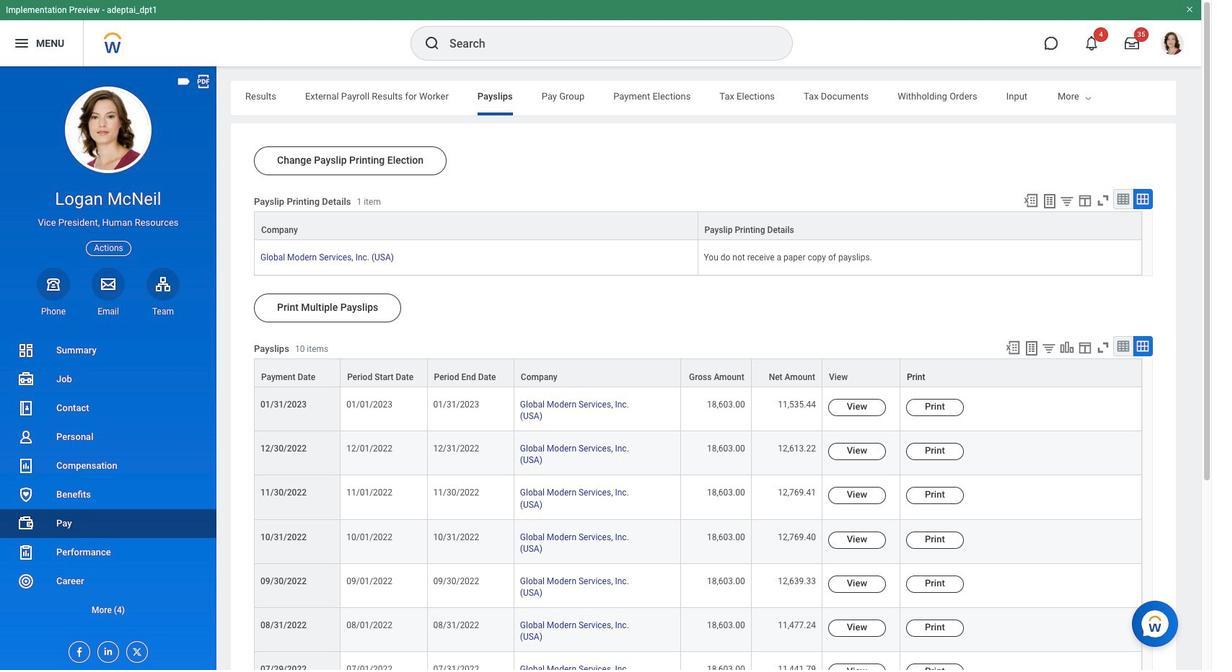 Task type: describe. For each thing, give the bounding box(es) containing it.
x image
[[127, 642, 143, 658]]

summary image
[[17, 342, 35, 359]]

inbox large image
[[1125, 36, 1139, 51]]

personal image
[[17, 429, 35, 446]]

team logan mcneil element
[[146, 306, 180, 317]]

export to excel image for export to worksheets image for view worker - expand/collapse chart icon at the bottom
[[1005, 340, 1021, 356]]

email logan mcneil element
[[92, 306, 125, 317]]

view printable version (pdf) image
[[196, 74, 211, 89]]

Search Workday  search field
[[450, 27, 763, 59]]

benefits image
[[17, 486, 35, 504]]

1 fullscreen image from the top
[[1095, 193, 1111, 209]]

10 row from the top
[[254, 652, 1142, 670]]

export to worksheets image for click to view/edit grid preferences image
[[1041, 193, 1059, 210]]

click to view/edit grid preferences image
[[1077, 193, 1093, 209]]

search image
[[424, 35, 441, 52]]

facebook image
[[69, 642, 85, 658]]

job image
[[17, 371, 35, 388]]

export to worksheets image for view worker - expand/collapse chart icon at the bottom
[[1023, 340, 1041, 357]]

0 vertical spatial toolbar
[[1017, 189, 1153, 212]]

export to excel image for export to worksheets image related to click to view/edit grid preferences image
[[1023, 193, 1039, 209]]

phone image
[[43, 275, 64, 293]]

contact image
[[17, 400, 35, 417]]

pay image
[[17, 515, 35, 533]]

2 fullscreen image from the top
[[1095, 340, 1111, 356]]

navigation pane region
[[0, 66, 216, 670]]

expand table image for table icon
[[1136, 192, 1150, 206]]

tag image
[[176, 74, 192, 89]]

view worker - expand/collapse chart image
[[1059, 340, 1075, 356]]



Task type: locate. For each thing, give the bounding box(es) containing it.
7 row from the top
[[254, 520, 1142, 564]]

export to excel image left click to view/edit grid preferences image
[[1023, 193, 1039, 209]]

notifications large image
[[1085, 36, 1099, 51]]

0 vertical spatial select to filter grid data image
[[1059, 193, 1075, 209]]

0 horizontal spatial export to excel image
[[1005, 340, 1021, 356]]

tab list
[[231, 81, 1212, 115]]

1 vertical spatial expand table image
[[1136, 339, 1150, 354]]

1 horizontal spatial export to worksheets image
[[1041, 193, 1059, 210]]

5 row from the top
[[254, 432, 1142, 476]]

2 row from the top
[[254, 240, 1142, 276]]

fullscreen image
[[1095, 193, 1111, 209], [1095, 340, 1111, 356]]

1 vertical spatial export to excel image
[[1005, 340, 1021, 356]]

phone logan mcneil element
[[37, 306, 70, 317]]

0 vertical spatial export to excel image
[[1023, 193, 1039, 209]]

0 vertical spatial expand table image
[[1136, 192, 1150, 206]]

expand table image right table image
[[1136, 339, 1150, 354]]

export to worksheets image left view worker - expand/collapse chart icon at the bottom
[[1023, 340, 1041, 357]]

fullscreen image right click to view/edit grid preferences icon
[[1095, 340, 1111, 356]]

linkedin image
[[98, 642, 114, 657]]

select to filter grid data image left view worker - expand/collapse chart icon at the bottom
[[1041, 341, 1057, 356]]

1 row from the top
[[254, 212, 1142, 240]]

8 row from the top
[[254, 564, 1142, 608]]

1 vertical spatial toolbar
[[999, 336, 1153, 359]]

1 vertical spatial export to worksheets image
[[1023, 340, 1041, 357]]

2 expand table image from the top
[[1136, 339, 1150, 354]]

6 row from the top
[[254, 476, 1142, 520]]

view team image
[[154, 275, 172, 293]]

expand table image for table image
[[1136, 339, 1150, 354]]

click to view/edit grid preferences image
[[1077, 340, 1093, 356]]

3 row from the top
[[254, 359, 1142, 388]]

export to excel image left view worker - expand/collapse chart icon at the bottom
[[1005, 340, 1021, 356]]

1 expand table image from the top
[[1136, 192, 1150, 206]]

table image
[[1116, 192, 1131, 206]]

expand table image
[[1136, 192, 1150, 206], [1136, 339, 1150, 354]]

compensation image
[[17, 458, 35, 475]]

1 horizontal spatial select to filter grid data image
[[1059, 193, 1075, 209]]

0 horizontal spatial export to worksheets image
[[1023, 340, 1041, 357]]

table image
[[1116, 339, 1131, 354]]

justify image
[[13, 35, 30, 52]]

9 row from the top
[[254, 608, 1142, 652]]

select to filter grid data image for export to worksheets image for view worker - expand/collapse chart icon at the bottom
[[1041, 341, 1057, 356]]

1 vertical spatial fullscreen image
[[1095, 340, 1111, 356]]

4 row from the top
[[254, 388, 1142, 432]]

0 vertical spatial fullscreen image
[[1095, 193, 1111, 209]]

select to filter grid data image for export to worksheets image related to click to view/edit grid preferences image
[[1059, 193, 1075, 209]]

list
[[0, 336, 216, 625]]

1 vertical spatial select to filter grid data image
[[1041, 341, 1057, 356]]

mail image
[[100, 275, 117, 293]]

0 vertical spatial export to worksheets image
[[1041, 193, 1059, 210]]

export to worksheets image left click to view/edit grid preferences image
[[1041, 193, 1059, 210]]

1 horizontal spatial export to excel image
[[1023, 193, 1039, 209]]

close environment banner image
[[1186, 5, 1194, 14]]

expand table image right table icon
[[1136, 192, 1150, 206]]

banner
[[0, 0, 1202, 66]]

select to filter grid data image
[[1059, 193, 1075, 209], [1041, 341, 1057, 356]]

row
[[254, 212, 1142, 240], [254, 240, 1142, 276], [254, 359, 1142, 388], [254, 388, 1142, 432], [254, 432, 1142, 476], [254, 476, 1142, 520], [254, 520, 1142, 564], [254, 564, 1142, 608], [254, 608, 1142, 652], [254, 652, 1142, 670]]

export to excel image
[[1023, 193, 1039, 209], [1005, 340, 1021, 356]]

export to worksheets image
[[1041, 193, 1059, 210], [1023, 340, 1041, 357]]

career image
[[17, 573, 35, 590]]

toolbar
[[1017, 189, 1153, 212], [999, 336, 1153, 359]]

0 horizontal spatial select to filter grid data image
[[1041, 341, 1057, 356]]

select to filter grid data image left click to view/edit grid preferences image
[[1059, 193, 1075, 209]]

performance image
[[17, 544, 35, 561]]

fullscreen image right click to view/edit grid preferences image
[[1095, 193, 1111, 209]]

profile logan mcneil image
[[1161, 32, 1184, 58]]



Task type: vqa. For each thing, say whether or not it's contained in the screenshot.
Organizations to the bottom
no



